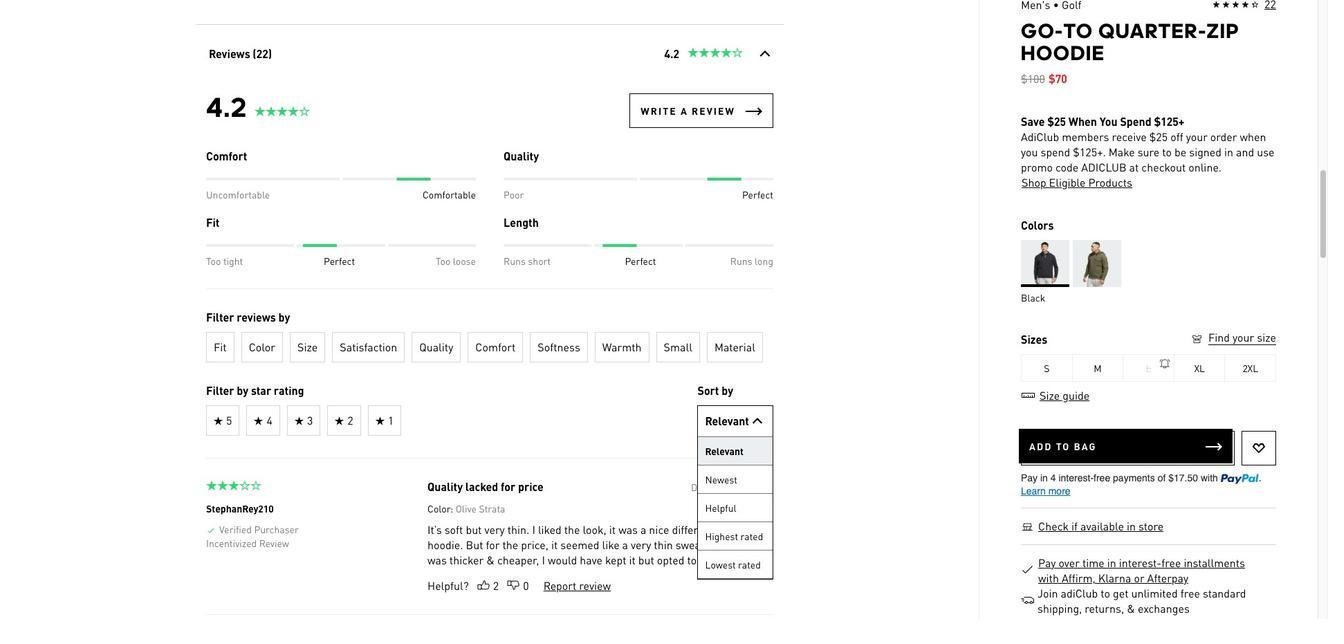 Task type: describe. For each thing, give the bounding box(es) containing it.
softness link
[[530, 332, 588, 363]]

in inside save $25 when you spend $125+ adiclub members receive $25 off your order when you spend $125+. make sure to be signed in and use promo code adiclub at checkout online. shop eligible products
[[1225, 145, 1234, 159]]

0 vertical spatial $25
[[1048, 114, 1067, 129]]

fit
[[214, 340, 226, 354]]

sort
[[698, 383, 719, 398]]

lacked
[[465, 480, 498, 494]]

cheaper,
[[497, 553, 539, 568]]

runs for runs long
[[730, 255, 752, 267]]

& inside it's soft but very thin. i liked the look, it was a nice different looking hoodie. but for the price, it seemed like a very thin sweater/hoodie. if it was thicker & cheaper, i would have kept it but opted to return it.
[[486, 553, 494, 568]]

in for store
[[1127, 519, 1136, 534]]

online.
[[1189, 160, 1222, 174]]

products
[[1089, 175, 1133, 190]]

fit link
[[206, 332, 234, 363]]

$125+
[[1155, 114, 1185, 129]]

1 horizontal spatial for
[[501, 480, 515, 494]]

lowest rated
[[705, 559, 761, 571]]

xl
[[1195, 362, 1205, 374]]

$70
[[1049, 71, 1068, 86]]

verified
[[219, 523, 252, 536]]

quality for quality
[[503, 149, 539, 163]]

size guide link
[[1022, 388, 1091, 403]]

satisfaction
[[340, 340, 397, 354]]

verified purchaser
[[219, 523, 299, 536]]

relevant inside option
[[705, 445, 744, 457]]

$125+.
[[1074, 145, 1107, 159]]

s button
[[1022, 354, 1073, 382]]

highest rated
[[705, 530, 763, 543]]

1 horizontal spatial $25
[[1150, 129, 1168, 144]]

product color: olive strata image
[[1073, 240, 1122, 287]]

softness
[[538, 340, 580, 354]]

klarna
[[1099, 571, 1132, 586]]

return
[[699, 553, 730, 568]]

free for interest-
[[1162, 556, 1182, 570]]

color:
[[427, 502, 453, 515]]

soft
[[444, 523, 463, 537]]

& inside join adiclub to get unlimited free standard shipping, returns, & exchanges
[[1128, 601, 1136, 616]]

nice
[[649, 523, 669, 537]]

helpful
[[705, 502, 737, 514]]

go-
[[1022, 19, 1064, 43]]

quality for quality lacked for price
[[427, 480, 463, 494]]

unlimited
[[1132, 586, 1178, 601]]

report review button
[[543, 579, 612, 594]]

s
[[1045, 362, 1050, 374]]

add to bag
[[1030, 440, 1097, 453]]

size inside size link
[[297, 340, 318, 354]]

1 horizontal spatial 2
[[493, 579, 499, 593]]

it right if
[[767, 538, 773, 552]]

color
[[249, 340, 275, 354]]

poor
[[503, 188, 524, 201]]

comfort
[[475, 340, 516, 354]]

you
[[1100, 114, 1118, 129]]

size inside find your size button
[[1258, 330, 1277, 345]]

5
[[226, 413, 232, 428]]

thin
[[654, 538, 673, 552]]

available
[[1081, 519, 1125, 534]]

by for filter by star rating
[[237, 383, 248, 398]]

december
[[691, 481, 735, 493]]

exchanges
[[1139, 601, 1190, 616]]

(22)
[[253, 46, 272, 61]]

it right kept
[[629, 553, 636, 568]]

1 vertical spatial 4.2
[[206, 91, 247, 123]]

adiclub
[[1022, 129, 1060, 144]]

look,
[[583, 523, 607, 537]]

none field containing relevant
[[698, 406, 773, 437]]

spend
[[1121, 114, 1152, 129]]

with
[[1039, 571, 1060, 586]]

it's soft but very thin. i liked the look, it was a nice different looking hoodie. but for the price, it seemed like a very thin sweater/hoodie. if it was thicker & cheaper, i would have kept it but opted to return it.
[[427, 523, 773, 568]]

liked
[[538, 523, 561, 537]]

add to bag button
[[1019, 429, 1233, 464]]

material link
[[707, 332, 763, 363]]

2xl
[[1243, 362, 1259, 374]]

to inside join adiclub to get unlimited free standard shipping, returns, & exchanges
[[1101, 586, 1111, 601]]

lowest rated option
[[698, 551, 773, 579]]

afterpay
[[1148, 571, 1189, 586]]

guide
[[1063, 388, 1090, 403]]

report
[[543, 579, 576, 593]]

perfect for fit
[[324, 255, 355, 267]]

rated for highest rated
[[741, 530, 763, 543]]

1 horizontal spatial by
[[278, 310, 290, 325]]

1 relevant from the top
[[705, 414, 749, 428]]

0 vertical spatial very
[[484, 523, 505, 537]]

0 vertical spatial i
[[532, 523, 535, 537]]

comfort link
[[468, 332, 523, 363]]

highest rated option
[[698, 523, 773, 551]]

thin.
[[507, 523, 529, 537]]

off
[[1171, 129, 1184, 144]]

opted
[[657, 553, 684, 568]]

reviews
[[209, 46, 250, 61]]

small
[[664, 340, 692, 354]]

save $25 when you spend $125+ adiclub members receive $25 off your order when you spend $125+. make sure to be signed in and use promo code adiclub at checkout online. shop eligible products
[[1022, 114, 1275, 190]]

join adiclub to get unlimited free standard shipping, returns, & exchanges
[[1038, 586, 1247, 616]]

check if available in store button
[[1038, 519, 1165, 534]]

seemed
[[560, 538, 599, 552]]

4
[[266, 413, 272, 428]]

promo
[[1022, 160, 1053, 174]]

2xl button
[[1226, 354, 1277, 382]]

if
[[757, 538, 764, 552]]

pay over time in interest-free installments with affirm, klarna or afterpay link
[[1038, 556, 1268, 586]]

product color: black image
[[1022, 240, 1070, 287]]

list box containing relevant
[[698, 437, 773, 579]]

make
[[1109, 145, 1136, 159]]

color link
[[241, 332, 283, 363]]

it's
[[427, 523, 442, 537]]

too for too tight
[[206, 255, 221, 267]]

get
[[1114, 586, 1129, 601]]

0 vertical spatial the
[[564, 523, 580, 537]]

it up like
[[609, 523, 616, 537]]

length
[[503, 215, 539, 230]]

filter for filter reviews by
[[206, 310, 234, 325]]

0 horizontal spatial 2
[[347, 413, 353, 428]]

when
[[1069, 114, 1098, 129]]

if
[[1072, 519, 1078, 534]]

filter by star rating
[[206, 383, 304, 398]]



Task type: vqa. For each thing, say whether or not it's contained in the screenshot.
second Filter from the top of the page
yes



Task type: locate. For each thing, give the bounding box(es) containing it.
to right opted
[[687, 553, 697, 568]]

star
[[251, 383, 271, 398]]

find your size image
[[1191, 333, 1204, 346]]

by left star
[[237, 383, 248, 398]]

1 horizontal spatial i
[[542, 553, 545, 568]]

1 vertical spatial for
[[486, 538, 500, 552]]

1 horizontal spatial to
[[1101, 586, 1111, 601]]

i down price, at the left
[[542, 553, 545, 568]]

2 horizontal spatial to
[[1163, 145, 1172, 159]]

in down order
[[1225, 145, 1234, 159]]

review right write
[[692, 105, 735, 117]]

hoodie.
[[427, 538, 463, 552]]

runs left short
[[503, 255, 526, 267]]

0 vertical spatial &
[[486, 553, 494, 568]]

by right reviews
[[278, 310, 290, 325]]

0 horizontal spatial 4.2
[[206, 91, 247, 123]]

1 horizontal spatial very
[[631, 538, 651, 552]]

too left loose
[[436, 255, 450, 267]]

your up signed
[[1187, 129, 1208, 144]]

runs left long
[[730, 255, 752, 267]]

2 horizontal spatial perfect
[[742, 188, 773, 201]]

checkout
[[1142, 160, 1186, 174]]

reviews
[[237, 310, 276, 325]]

size guide
[[1040, 388, 1090, 403]]

but
[[466, 538, 483, 552]]

in for interest-
[[1108, 556, 1117, 570]]

small link
[[656, 332, 700, 363]]

filter up fit
[[206, 310, 234, 325]]

to inside save $25 when you spend $125+ adiclub members receive $25 off your order when you spend $125+. make sure to be signed in and use promo code adiclub at checkout online. shop eligible products
[[1163, 145, 1172, 159]]

your inside save $25 when you spend $125+ adiclub members receive $25 off your order when you spend $125+. make sure to be signed in and use promo code adiclub at checkout online. shop eligible products
[[1187, 129, 1208, 144]]

check
[[1039, 519, 1069, 534]]

size right color
[[297, 340, 318, 354]]

a left nice
[[641, 523, 646, 537]]

list box
[[698, 437, 773, 579]]

0 horizontal spatial too
[[206, 255, 221, 267]]

too
[[206, 255, 221, 267], [436, 255, 450, 267]]

1 vertical spatial &
[[1128, 601, 1136, 616]]

runs short
[[503, 255, 551, 267]]

1 vertical spatial i
[[542, 553, 545, 568]]

very down the strata
[[484, 523, 505, 537]]

1 vertical spatial very
[[631, 538, 651, 552]]

colors
[[1022, 218, 1054, 233]]

1 horizontal spatial size
[[1258, 330, 1277, 345]]

& right thicker
[[486, 553, 494, 568]]

0 vertical spatial to
[[1064, 19, 1094, 43]]

by for sort by
[[722, 383, 733, 398]]

or
[[1135, 571, 1145, 586]]

by right sort
[[722, 383, 733, 398]]

1 horizontal spatial a
[[641, 523, 646, 537]]

1 horizontal spatial review
[[692, 105, 735, 117]]

sure
[[1138, 145, 1160, 159]]

to
[[1064, 19, 1094, 43], [1057, 440, 1071, 453]]

runs
[[503, 255, 526, 267], [730, 255, 752, 267]]

1 runs from the left
[[503, 255, 526, 267]]

stephanrey210
[[206, 502, 273, 515]]

filter for filter by star rating
[[206, 383, 234, 398]]

perfect for quality
[[742, 188, 773, 201]]

rated down if
[[738, 559, 761, 571]]

0 horizontal spatial the
[[502, 538, 518, 552]]

you
[[1022, 145, 1038, 159]]

quality up color:
[[427, 480, 463, 494]]

1 link
[[368, 406, 401, 436]]

rating
[[274, 383, 304, 398]]

the up seemed
[[564, 523, 580, 537]]

0 vertical spatial review
[[692, 105, 735, 117]]

& down get
[[1128, 601, 1136, 616]]

relevant option
[[698, 437, 773, 466]]

interest-
[[1120, 556, 1162, 570]]

comfort
[[206, 149, 247, 163]]

quality link
[[412, 332, 461, 363]]

1 horizontal spatial quality
[[503, 149, 539, 163]]

to inside go-to quarter-zip hoodie $100 $70
[[1064, 19, 1094, 43]]

0 vertical spatial rated
[[741, 530, 763, 543]]

free inside join adiclub to get unlimited free standard shipping, returns, & exchanges
[[1181, 586, 1201, 601]]

2 filter from the top
[[206, 383, 234, 398]]

2023
[[753, 481, 773, 493]]

&
[[486, 553, 494, 568], [1128, 601, 1136, 616]]

1 vertical spatial filter
[[206, 383, 234, 398]]

1 horizontal spatial was
[[618, 523, 638, 537]]

$100
[[1022, 71, 1046, 86]]

1 vertical spatial relevant
[[705, 445, 744, 457]]

for
[[501, 480, 515, 494], [486, 538, 500, 552]]

order
[[1211, 129, 1238, 144]]

0 vertical spatial was
[[618, 523, 638, 537]]

0 horizontal spatial your
[[1187, 129, 1208, 144]]

review down have
[[579, 579, 611, 593]]

1 vertical spatial to
[[687, 553, 697, 568]]

rated
[[741, 530, 763, 543], [738, 559, 761, 571]]

None field
[[698, 406, 773, 437]]

0 horizontal spatial by
[[237, 383, 248, 398]]

0 vertical spatial 4.2
[[664, 46, 679, 61]]

to left be
[[1163, 145, 1172, 159]]

1 too from the left
[[206, 255, 221, 267]]

your
[[1187, 129, 1208, 144], [1233, 330, 1255, 345]]

your right find
[[1233, 330, 1255, 345]]

2 vertical spatial to
[[1101, 586, 1111, 601]]

to up $70 at the top
[[1064, 19, 1094, 43]]

rated up it.
[[741, 530, 763, 543]]

fit
[[206, 215, 219, 230]]

0 vertical spatial your
[[1187, 129, 1208, 144]]

1 vertical spatial your
[[1233, 330, 1255, 345]]

for right but
[[486, 538, 500, 552]]

long
[[755, 255, 773, 267]]

helpful option
[[698, 494, 773, 523]]

0 vertical spatial for
[[501, 480, 515, 494]]

free down "afterpay"
[[1181, 586, 1201, 601]]

december 14, 2023
[[691, 481, 773, 493]]

dropdown image
[[749, 413, 766, 430]]

l
[[1147, 362, 1152, 374]]

0 horizontal spatial to
[[687, 553, 697, 568]]

4.2 up comfort
[[206, 91, 247, 123]]

affirm,
[[1062, 571, 1096, 586]]

2
[[347, 413, 353, 428], [493, 579, 499, 593]]

2 horizontal spatial by
[[722, 383, 733, 398]]

free up "afterpay"
[[1162, 556, 1182, 570]]

runs for runs short
[[503, 255, 526, 267]]

size up 2xl button
[[1258, 330, 1277, 345]]

a right write
[[681, 105, 688, 117]]

quarter-
[[1099, 19, 1207, 43]]

a inside write a review button
[[681, 105, 688, 117]]

at
[[1130, 160, 1139, 174]]

in up klarna
[[1108, 556, 1117, 570]]

1 vertical spatial to
[[1057, 440, 1071, 453]]

2 runs from the left
[[730, 255, 752, 267]]

0 horizontal spatial a
[[622, 538, 628, 552]]

2 left 1 link at the bottom of the page
[[347, 413, 353, 428]]

sweater/hoodie.
[[676, 538, 754, 552]]

0 horizontal spatial i
[[532, 523, 535, 537]]

shop eligible products link
[[1022, 175, 1134, 190]]

$25 up adiclub on the right
[[1048, 114, 1067, 129]]

1 horizontal spatial the
[[564, 523, 580, 537]]

0 horizontal spatial was
[[427, 553, 447, 568]]

shipping,
[[1038, 601, 1083, 616]]

to for go-
[[1064, 19, 1094, 43]]

1 vertical spatial quality
[[427, 480, 463, 494]]

and
[[1237, 145, 1255, 159]]

1 vertical spatial free
[[1181, 586, 1201, 601]]

size link
[[290, 332, 325, 363]]

to for add
[[1057, 440, 1071, 453]]

2 vertical spatial in
[[1108, 556, 1117, 570]]

runs long
[[730, 255, 773, 267]]

but up but
[[466, 523, 482, 537]]

1 vertical spatial $25
[[1150, 129, 1168, 144]]

would
[[548, 553, 577, 568]]

1 horizontal spatial perfect
[[625, 255, 656, 267]]

2 horizontal spatial in
[[1225, 145, 1234, 159]]

a
[[681, 105, 688, 117], [641, 523, 646, 537], [622, 538, 628, 552]]

1 vertical spatial but
[[638, 553, 654, 568]]

installments
[[1184, 556, 1246, 570]]

0 vertical spatial filter
[[206, 310, 234, 325]]

quality lacked for price
[[427, 480, 544, 494]]

newest option
[[698, 466, 773, 494]]

for left price
[[501, 480, 515, 494]]

quality up poor
[[503, 149, 539, 163]]

0 vertical spatial to
[[1163, 145, 1172, 159]]

in inside button
[[1127, 519, 1136, 534]]

loose
[[453, 255, 476, 267]]

$25 up sure
[[1150, 129, 1168, 144]]

free inside pay over time in interest-free installments with affirm, klarna or afterpay
[[1162, 556, 1182, 570]]

filter up '5' link
[[206, 383, 234, 398]]

to inside it's soft but very thin. i liked the look, it was a nice different looking hoodie. but for the price, it seemed like a very thin sweater/hoodie. if it was thicker & cheaper, i would have kept it but opted to return it.
[[687, 553, 697, 568]]

1 horizontal spatial in
[[1127, 519, 1136, 534]]

time
[[1083, 556, 1105, 570]]

review
[[692, 105, 735, 117], [579, 579, 611, 593]]

i up price, at the left
[[532, 523, 535, 537]]

looking
[[716, 523, 752, 537]]

0 horizontal spatial size
[[297, 340, 318, 354]]

but
[[466, 523, 482, 537], [638, 553, 654, 568]]

0 horizontal spatial review
[[579, 579, 611, 593]]

0 vertical spatial free
[[1162, 556, 1182, 570]]

quality
[[503, 149, 539, 163], [427, 480, 463, 494]]

short
[[528, 255, 551, 267]]

1 horizontal spatial 4.2
[[664, 46, 679, 61]]

in inside pay over time in interest-free installments with affirm, klarna or afterpay
[[1108, 556, 1117, 570]]

2 horizontal spatial a
[[681, 105, 688, 117]]

the up 'cheaper,'
[[502, 538, 518, 552]]

0 vertical spatial 2
[[347, 413, 353, 428]]

but down thin at the bottom of page
[[638, 553, 654, 568]]

free for unlimited
[[1181, 586, 1201, 601]]

very left thin at the bottom of page
[[631, 538, 651, 552]]

0 vertical spatial but
[[466, 523, 482, 537]]

color: olive strata
[[427, 502, 505, 515]]

0 vertical spatial a
[[681, 105, 688, 117]]

a right like
[[622, 538, 628, 552]]

14,
[[738, 481, 751, 493]]

2 relevant from the top
[[705, 445, 744, 457]]

was up like
[[618, 523, 638, 537]]

0 horizontal spatial in
[[1108, 556, 1117, 570]]

adiclub
[[1082, 160, 1127, 174]]

1 horizontal spatial runs
[[730, 255, 752, 267]]

be
[[1175, 145, 1187, 159]]

for inside it's soft but very thin. i liked the look, it was a nice different looking hoodie. but for the price, it seemed like a very thin sweater/hoodie. if it was thicker & cheaper, i would have kept it but opted to return it.
[[486, 538, 500, 552]]

eligible
[[1050, 175, 1086, 190]]

price
[[518, 480, 544, 494]]

find your size button
[[1191, 330, 1277, 347]]

different
[[672, 523, 714, 537]]

to
[[1163, 145, 1172, 159], [687, 553, 697, 568], [1101, 586, 1111, 601]]

find
[[1209, 330, 1231, 345]]

0 horizontal spatial runs
[[503, 255, 526, 267]]

1 vertical spatial review
[[579, 579, 611, 593]]

1 horizontal spatial too
[[436, 255, 450, 267]]

relevant up newest
[[705, 445, 744, 457]]

0 horizontal spatial $25
[[1048, 114, 1067, 129]]

it.
[[733, 553, 743, 568]]

4.2
[[664, 46, 679, 61], [206, 91, 247, 123]]

your inside button
[[1233, 330, 1255, 345]]

4 link
[[246, 406, 280, 436]]

2 too from the left
[[436, 255, 450, 267]]

write
[[641, 105, 677, 117]]

incentivized review
[[206, 537, 289, 550]]

1 filter from the top
[[206, 310, 234, 325]]

1 vertical spatial rated
[[738, 559, 761, 571]]

was
[[618, 523, 638, 537], [427, 553, 447, 568]]

0 horizontal spatial perfect
[[324, 255, 355, 267]]

0 horizontal spatial quality
[[427, 480, 463, 494]]

0 vertical spatial relevant
[[705, 414, 749, 428]]

1 vertical spatial a
[[641, 523, 646, 537]]

save
[[1022, 114, 1045, 129]]

1 vertical spatial was
[[427, 553, 447, 568]]

perfect for length
[[625, 255, 656, 267]]

4.2 up write
[[664, 46, 679, 61]]

1 horizontal spatial &
[[1128, 601, 1136, 616]]

1 vertical spatial in
[[1127, 519, 1136, 534]]

2 left 0
[[493, 579, 499, 593]]

olive
[[456, 502, 477, 515]]

0 horizontal spatial for
[[486, 538, 500, 552]]

by
[[278, 310, 290, 325], [237, 383, 248, 398], [722, 383, 733, 398]]

helpful?
[[427, 579, 469, 593]]

i
[[532, 523, 535, 537], [542, 553, 545, 568]]

in left store
[[1127, 519, 1136, 534]]

have
[[580, 553, 603, 568]]

zip
[[1207, 19, 1240, 43]]

0 horizontal spatial but
[[466, 523, 482, 537]]

1 vertical spatial 2
[[493, 579, 499, 593]]

1 vertical spatial the
[[502, 538, 518, 552]]

was down hoodie.
[[427, 553, 447, 568]]

1 horizontal spatial but
[[638, 553, 654, 568]]

store
[[1139, 519, 1164, 534]]

rated for lowest rated
[[738, 559, 761, 571]]

relevant up 'relevant' option
[[705, 414, 749, 428]]

to left bag
[[1057, 440, 1071, 453]]

find your size
[[1209, 330, 1277, 345]]

sort by
[[698, 383, 733, 398]]

0 horizontal spatial very
[[484, 523, 505, 537]]

too for too loose
[[436, 255, 450, 267]]

it down the liked
[[551, 538, 558, 552]]

purchaser
[[254, 523, 299, 536]]

uncomfortable
[[206, 188, 270, 201]]

over
[[1059, 556, 1080, 570]]

0 vertical spatial in
[[1225, 145, 1234, 159]]

0 horizontal spatial &
[[486, 553, 494, 568]]

to up returns,
[[1101, 586, 1111, 601]]

0 vertical spatial quality
[[503, 149, 539, 163]]

1 horizontal spatial your
[[1233, 330, 1255, 345]]

price,
[[521, 538, 548, 552]]

to inside button
[[1057, 440, 1071, 453]]

too left tight
[[206, 255, 221, 267]]

2 vertical spatial a
[[622, 538, 628, 552]]



